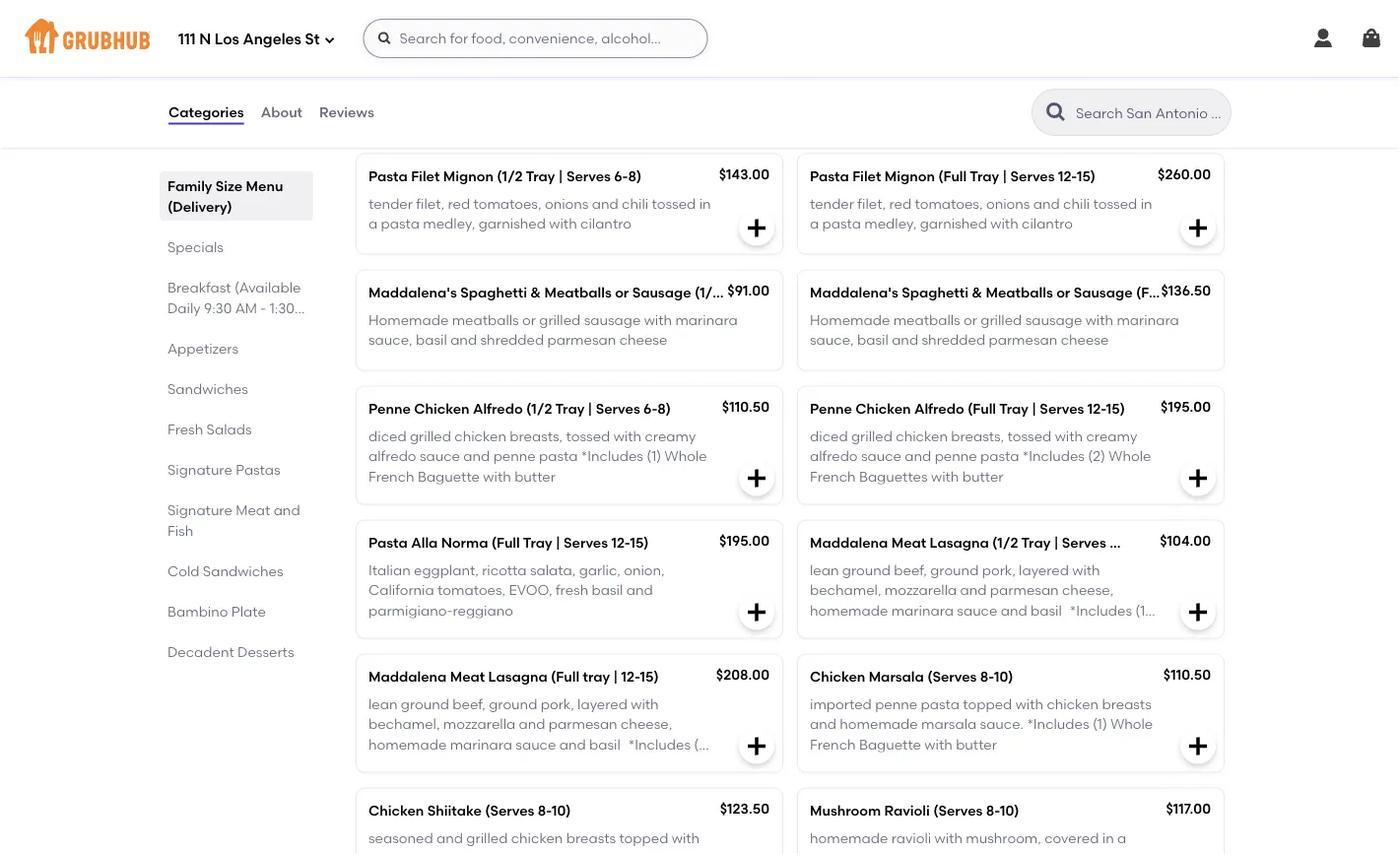 Task type: locate. For each thing, give the bounding box(es) containing it.
penne chicken alfredo (full tray | serves 12-15)
[[810, 400, 1125, 417]]

chicken
[[455, 428, 507, 445], [896, 428, 948, 445], [1047, 696, 1099, 713], [511, 830, 563, 847]]

1 alfredo from the left
[[473, 400, 523, 417]]

a inside homemade ravioli with mushroom, covered in a vodka sauce
[[1118, 830, 1127, 847]]

0 horizontal spatial filet
[[411, 168, 440, 184]]

2 meatballs from the left
[[986, 284, 1053, 301]]

0 horizontal spatial bechamel,
[[369, 716, 440, 733]]

sausage for (full
[[1074, 284, 1133, 301]]

homemade inside homemade ravioli with mushroom, covered in a vodka sauce
[[810, 830, 888, 847]]

eggplant,
[[414, 562, 479, 579]]

1 vertical spatial lasagna
[[488, 668, 548, 685]]

mozzarella for baguettes
[[443, 716, 516, 733]]

0 horizontal spatial breasts
[[566, 830, 616, 847]]

2 vertical spatial meat
[[450, 668, 485, 685]]

pork, down maddalena meat lasagna (1/2 tray | serves 6-8)
[[982, 562, 1016, 579]]

0 horizontal spatial (1)
[[647, 448, 661, 465]]


[[926, 642, 940, 659]]

shredded for maddalena's spaghetti & meatballs or sausage (full tray | serves 12-15)
[[922, 332, 986, 348]]

(2)
[[1088, 448, 1106, 465], [694, 736, 712, 753]]

whole inside lean ground beef, ground pork, layered with bechamel, mozzarella and parmesan cheese, homemade marinara sauce and basil *includes (2) whole french baguettes and butter
[[369, 756, 411, 773]]

a
[[369, 216, 378, 232], [810, 216, 819, 232], [1118, 830, 1127, 847]]

(full for onion,
[[492, 534, 520, 551]]

mignon for (1/2
[[443, 168, 494, 184]]

caesar up pasta filet mignon (full tray | serves 12-15)
[[906, 99, 955, 116]]

0 vertical spatial beef,
[[894, 562, 927, 579]]

chicken, up 'search san antonio winery los angeles' search box
[[1095, 79, 1151, 96]]

0 horizontal spatial lettuce,
[[428, 79, 478, 96]]

filet
[[411, 168, 440, 184], [853, 168, 881, 184]]

alfredo inside diced grilled chicken breasts, tossed with creamy alfredo sauce and penne pasta *includes (2) whole french baguettes with butter
[[810, 448, 858, 465]]

0 horizontal spatial dressing
[[517, 99, 573, 116]]

(1/2 for maddalena meat lasagna (1/2 tray | serves 6-8)
[[992, 534, 1018, 551]]

pasta
[[381, 216, 420, 232], [822, 216, 861, 232], [539, 448, 578, 465], [981, 448, 1019, 465], [921, 696, 960, 713]]

6-
[[614, 168, 628, 184], [812, 284, 826, 301], [644, 400, 658, 417], [1110, 534, 1124, 551]]

cheese, inside lean ground beef, ground pork, layered with bechamel, mozzarella and parmesan cheese, homemade marinara sauce and basil *includes (1) whole french baguette and butter             
[[1062, 582, 1114, 599]]

1 mignon from the left
[[443, 168, 494, 184]]

1 diced from the left
[[369, 428, 407, 445]]

shredded
[[480, 332, 544, 348], [922, 332, 986, 348]]

tender filet, red tomatoes, onions and chili tossed in a pasta medley, garnished with cilantro
[[369, 196, 711, 232], [810, 196, 1153, 232]]

layered inside lean ground beef, ground pork, layered with bechamel, mozzarella and parmesan cheese, homemade marinara sauce and basil *includes (1) whole french baguette and butter             
[[1019, 562, 1069, 579]]

penne chicken alfredo (1/2 tray | serves 6-8)
[[369, 400, 671, 417]]

shredded up penne chicken alfredo (full tray | serves 12-15)
[[922, 332, 986, 348]]

creamy inside diced grilled chicken breasts, tossed with creamy alfredo sauce and penne pasta *includes (1) whole french baguette with butter
[[645, 428, 696, 445]]

1 vertical spatial pork,
[[541, 696, 574, 713]]

creamy inside diced grilled chicken breasts, tossed with creamy alfredo sauce and penne pasta *includes (2) whole french baguettes with butter
[[1086, 428, 1137, 445]]

0 horizontal spatial meat
[[236, 502, 270, 518]]

beef, for baguette
[[894, 562, 927, 579]]

parmesan, down chicken caesar salad  (small family size | serves 4-6)
[[533, 79, 606, 96]]

2 horizontal spatial sauce,
[[810, 332, 854, 348]]

$195.00
[[1161, 398, 1211, 415], [720, 532, 770, 549]]

pork, for (1/2
[[982, 562, 1016, 579]]

grilled inside seasoned and grilled chicken breasts topped with creamy shiitake mushroom sauce, served wit
[[466, 830, 508, 847]]

sauce
[[420, 448, 460, 465], [861, 448, 902, 465], [957, 602, 998, 619], [516, 736, 556, 753], [854, 850, 895, 853]]

chicken, inside button
[[1095, 79, 1151, 96]]

2 diced from the left
[[810, 428, 848, 445]]

0 horizontal spatial cilantro
[[580, 216, 632, 232]]

8) for pasta filet mignon (1/2 tray | serves 6-8)
[[628, 168, 642, 184]]

pasta for pasta filet mignon (full tray | serves 12-15)
[[810, 168, 849, 184]]

$136.50
[[1161, 282, 1211, 299]]

lasagna up lean ground beef, ground pork, layered with bechamel, mozzarella and parmesan cheese, homemade marinara sauce and basil *includes (2) whole french baguettes and butter
[[488, 668, 548, 685]]

8- for mushroom ravioli (serves 8-10)
[[986, 802, 1000, 819]]

shaved
[[482, 79, 530, 96], [923, 79, 971, 96]]

marinara down $136.50
[[1117, 312, 1179, 328]]

2 vertical spatial baguette
[[859, 736, 921, 753]]

caesar down salad
[[464, 99, 513, 116]]

lean down parmigiano-
[[369, 696, 398, 713]]

breasts down 
[[1102, 696, 1152, 713]]

2 alfredo from the left
[[914, 400, 965, 417]]

and inside diced grilled chicken breasts, tossed with creamy alfredo sauce and penne pasta *includes (1) whole french baguette with butter
[[463, 448, 490, 465]]

2 shredded from the left
[[922, 332, 986, 348]]

butter down sauce.
[[956, 736, 997, 753]]

lean
[[810, 562, 839, 579], [369, 696, 398, 713]]

sauce inside diced grilled chicken breasts, tossed with creamy alfredo sauce and penne pasta *includes (2) whole french baguettes with butter
[[861, 448, 902, 465]]

0 horizontal spatial spaghetti
[[460, 284, 527, 301]]

12- for pasta alla norma (full tray | serves 12-15)
[[611, 534, 630, 551]]

diced for diced grilled chicken breasts, tossed with creamy alfredo sauce and penne pasta *includes (2) whole french baguettes with butter
[[810, 428, 848, 445]]

sausage for (1/2
[[632, 284, 691, 301]]

1 horizontal spatial $110.50
[[1164, 666, 1211, 683]]

alfredo for baguettes
[[810, 448, 858, 465]]

0 horizontal spatial romaine
[[369, 79, 425, 96]]

meat
[[236, 502, 270, 518], [892, 534, 927, 551], [450, 668, 485, 685]]

dressing
[[517, 99, 573, 116], [958, 99, 1014, 116]]

2 shaved from the left
[[923, 79, 971, 96]]

penne inside diced grilled chicken breasts, tossed with creamy alfredo sauce and penne pasta *includes (1) whole french baguette with butter
[[493, 448, 536, 465]]

0 horizontal spatial shredded
[[480, 332, 544, 348]]

bechamel, inside lean ground beef, ground pork, layered with bechamel, mozzarella and parmesan cheese, homemade marinara sauce and basil *includes (1) whole french baguette and butter             
[[810, 582, 881, 599]]

8- for chicken shiitake (serves 8-10)
[[538, 802, 552, 819]]

2 horizontal spatial meat
[[892, 534, 927, 551]]

1 vertical spatial $110.50
[[1164, 666, 1211, 683]]

2 chicken, from the left
[[1095, 79, 1151, 96]]

bambino plate tab
[[168, 601, 305, 622]]

ground
[[842, 562, 891, 579], [930, 562, 979, 579], [401, 696, 449, 713], [489, 696, 537, 713]]

ravioli
[[892, 830, 931, 847]]

| for penne chicken alfredo (1/2 tray | serves 6-8)
[[588, 400, 593, 417]]

1 tender filet, red tomatoes, onions and chili tossed in a pasta medley, garnished with cilantro from the left
[[369, 196, 711, 232]]

0 horizontal spatial filet,
[[416, 196, 445, 212]]

chicken up mushroom
[[511, 830, 563, 847]]

diced inside diced grilled chicken breasts, tossed with creamy alfredo sauce and penne pasta *includes (1) whole french baguette with butter
[[369, 428, 407, 445]]

homemade meatballs or grilled sausage with marinara sauce, basil and shredded parmesan cheese down 'maddalena's spaghetti & meatballs or sausage (full tray | serves 12-15)'
[[810, 312, 1179, 348]]

2 tender from the left
[[810, 196, 854, 212]]

chicken for imported penne pasta topped with chicken breasts and homemade marsala sauce.  *includes (1) whole french baguette with butter
[[810, 668, 866, 685]]

homemade up 
[[810, 602, 888, 619]]

bechamel, inside lean ground beef, ground pork, layered with bechamel, mozzarella and parmesan cheese, homemade marinara sauce and basil *includes (2) whole french baguettes and butter
[[369, 716, 440, 733]]

1 garnished from the left
[[479, 216, 546, 232]]

tomatoes, for (full
[[915, 196, 983, 212]]

0 horizontal spatial $110.50
[[722, 398, 770, 415]]

imported penne pasta topped with chicken breasts and homemade marsala sauce.  *includes (1) whole french baguette with butter
[[810, 696, 1153, 753]]

chicken, down 4-
[[654, 79, 709, 96]]

about button
[[260, 77, 304, 148]]

chicken down penne chicken alfredo (full tray | serves 12-15)
[[896, 428, 948, 445]]

10) for chicken marsala (serves 8-10)
[[994, 668, 1014, 685]]

1 horizontal spatial topped
[[963, 696, 1012, 713]]

penne
[[493, 448, 536, 465], [935, 448, 977, 465], [875, 696, 918, 713]]

1 horizontal spatial tender filet, red tomatoes, onions and chili tossed in a pasta medley, garnished with cilantro
[[810, 196, 1153, 232]]

2 horizontal spatial creamy
[[1086, 428, 1137, 445]]

sandwiches tab
[[168, 378, 305, 399]]

1 horizontal spatial meat
[[450, 668, 485, 685]]

0 horizontal spatial meatballs
[[544, 284, 612, 301]]

|
[[648, 51, 652, 68], [559, 168, 563, 184], [1003, 168, 1007, 184], [756, 284, 761, 301], [1200, 284, 1205, 301], [588, 400, 593, 417], [1032, 400, 1037, 417], [556, 534, 560, 551], [1054, 534, 1059, 551], [613, 668, 618, 685]]

(full for with
[[968, 400, 996, 417]]

mozzarella inside lean ground beef, ground pork, layered with bechamel, mozzarella and parmesan cheese, homemade marinara sauce and basil *includes (1) whole french baguette and butter             
[[885, 582, 957, 599]]

red down pasta filet mignon (1/2 tray | serves 6-8)
[[448, 196, 470, 212]]

1 vertical spatial maddalena
[[369, 668, 447, 685]]

2 cilantro from the left
[[1022, 216, 1073, 232]]

1 red from the left
[[448, 196, 470, 212]]

1 horizontal spatial mozzarella
[[885, 582, 957, 599]]

imported
[[810, 696, 872, 713]]

chili for 15)
[[1063, 196, 1090, 212]]

creamy inside seasoned and grilled chicken breasts topped with creamy shiitake mushroom sauce, served wit
[[369, 850, 420, 853]]

garnished down pasta filet mignon (1/2 tray | serves 6-8)
[[479, 216, 546, 232]]

1 horizontal spatial layered
[[1019, 562, 1069, 579]]

2 meatballs from the left
[[893, 312, 961, 328]]

0 horizontal spatial homemade
[[369, 312, 449, 328]]

1 sausage from the left
[[584, 312, 641, 328]]

1 vertical spatial lean
[[369, 696, 398, 713]]

lasagna for (full
[[488, 668, 548, 685]]

bechamel, for lean ground beef, ground pork, layered with bechamel, mozzarella and parmesan cheese, homemade marinara sauce and basil *includes (1) whole french baguette and butter             
[[810, 582, 881, 599]]

2 medley, from the left
[[865, 216, 917, 232]]

cheese for (full
[[1061, 332, 1109, 348]]

chicken inside imported penne pasta topped with chicken breasts and homemade marsala sauce.  *includes (1) whole french baguette with butter
[[1047, 696, 1099, 713]]

st
[[305, 31, 320, 48]]

beef, inside lean ground beef, ground pork, layered with bechamel, mozzarella and parmesan cheese, homemade marinara sauce and basil *includes (2) whole french baguettes and butter
[[453, 696, 486, 713]]

butter inside diced grilled chicken breasts, tossed with creamy alfredo sauce and penne pasta *includes (1) whole french baguette with butter
[[515, 468, 556, 485]]

8- up mushroom,
[[986, 802, 1000, 819]]

butter down penne chicken alfredo (1/2 tray | serves 6-8)
[[515, 468, 556, 485]]

beef, down maddalena meat lasagna (1/2 tray | serves 6-8)
[[894, 562, 927, 579]]

0 horizontal spatial medley,
[[423, 216, 475, 232]]

chicken inside diced grilled chicken breasts, tossed with creamy alfredo sauce and penne pasta *includes (2) whole french baguettes with butter
[[896, 428, 948, 445]]

garnished down pasta filet mignon (full tray | serves 12-15)
[[920, 216, 987, 232]]

(serves for pasta
[[927, 668, 977, 685]]

signature up fish at the bottom left
[[168, 502, 232, 518]]

2 chili from the left
[[1063, 196, 1090, 212]]

sausage for (1/2
[[584, 312, 641, 328]]

10) up mushroom,
[[1000, 802, 1020, 819]]

1 & from the left
[[531, 284, 541, 301]]

*includes inside diced grilled chicken breasts, tossed with creamy alfredo sauce and penne pasta *includes (1) whole french baguette with butter
[[581, 448, 643, 465]]

0 horizontal spatial breasts,
[[510, 428, 563, 445]]

1 vertical spatial meat
[[892, 534, 927, 551]]

breasts,
[[510, 428, 563, 445], [951, 428, 1004, 445]]

0 horizontal spatial parmesan,
[[533, 79, 606, 96]]

1 vertical spatial layered
[[578, 696, 628, 713]]

size left menu
[[216, 177, 243, 194]]

2 vertical spatial (1)
[[1093, 716, 1108, 733]]

croutons,
[[369, 99, 431, 116], [810, 99, 872, 116]]

grilled
[[609, 79, 650, 96], [1050, 79, 1092, 96], [539, 312, 581, 328], [981, 312, 1022, 328], [410, 428, 451, 445], [851, 428, 893, 445], [466, 830, 508, 847]]

(full for layered
[[551, 668, 580, 685]]

signature meat and fish
[[168, 502, 300, 539]]

topped
[[963, 696, 1012, 713], [619, 830, 669, 847]]

fresh salads tab
[[168, 419, 305, 440]]

breasts up served at bottom
[[566, 830, 616, 847]]

0 vertical spatial cheese,
[[1062, 582, 1114, 599]]

chicken down penne chicken alfredo (1/2 tray | serves 6-8)
[[455, 428, 507, 445]]

creamy for (2)
[[1086, 428, 1137, 445]]

0 horizontal spatial *includes
[[624, 736, 691, 753]]

1 filet, from the left
[[416, 196, 445, 212]]

filet, down pasta filet mignon (1/2 tray | serves 6-8)
[[416, 196, 445, 212]]

family up "(delivery)" at the top of page
[[168, 177, 212, 194]]

shaved inside button
[[923, 79, 971, 96]]

butter down tray
[[565, 756, 607, 773]]

chicken down 
[[1047, 696, 1099, 713]]

decadent desserts tab
[[168, 642, 305, 662]]

butter inside imported penne pasta topped with chicken breasts and homemade marsala sauce.  *includes (1) whole french baguette with butter
[[956, 736, 997, 753]]

tomatoes, down pasta filet mignon (1/2 tray | serves 6-8)
[[473, 196, 542, 212]]

in for $143.00
[[699, 196, 711, 212]]

1 onions from the left
[[545, 196, 589, 212]]

penne down the 'marsala'
[[875, 696, 918, 713]]

lean for lean ground beef, ground pork, layered with bechamel, mozzarella and parmesan cheese, homemade marinara sauce and basil *includes (1) whole french baguette and butter             
[[810, 562, 839, 579]]

1 meatballs from the left
[[544, 284, 612, 301]]

1 horizontal spatial tender
[[810, 196, 854, 212]]

sandwiches
[[168, 380, 248, 397], [203, 563, 283, 579]]

1 tender from the left
[[369, 196, 413, 212]]

6- for pasta filet mignon (1/2 tray | serves 6-8)
[[614, 168, 628, 184]]

(1/2 for penne chicken alfredo (1/2 tray | serves 6-8)
[[526, 400, 552, 417]]

0 horizontal spatial creamy
[[369, 850, 420, 853]]

pork, inside lean ground beef, ground pork, layered with bechamel, mozzarella and parmesan cheese, homemade marinara sauce and basil *includes (1) whole french baguette and butter             
[[982, 562, 1016, 579]]

bechamel,
[[810, 582, 881, 599], [369, 716, 440, 733]]

1 shredded from the left
[[480, 332, 544, 348]]

homemade
[[369, 312, 449, 328], [810, 312, 890, 328]]

homemade inside lean ground beef, ground pork, layered with bechamel, mozzarella and parmesan cheese, homemade marinara sauce and basil *includes (2) whole french baguettes and butter
[[369, 736, 447, 753]]

1 horizontal spatial sausage
[[1074, 284, 1133, 301]]

1 vertical spatial baguette
[[905, 622, 967, 639]]

0 horizontal spatial tender
[[369, 196, 413, 212]]

maddalena for maddalena meat lasagna (1/2 tray | serves 6-8)
[[810, 534, 888, 551]]

caesar
[[427, 51, 477, 68], [464, 99, 513, 116], [906, 99, 955, 116]]

tray for pasta filet mignon (1/2 tray | serves 6-8)
[[526, 168, 555, 184]]

1 vertical spatial beef,
[[453, 696, 486, 713]]

2 horizontal spatial (1)
[[1136, 602, 1150, 619]]

2 garnished from the left
[[920, 216, 987, 232]]

serves for pasta alla norma (full tray | serves 12-15)
[[564, 534, 608, 551]]

beef, down maddalena meat lasagna (full tray | 12-15)
[[453, 696, 486, 713]]

0 horizontal spatial alfredo
[[473, 400, 523, 417]]

0 horizontal spatial chicken,
[[654, 79, 709, 96]]

or
[[615, 284, 629, 301], [1057, 284, 1070, 301], [522, 312, 536, 328], [964, 312, 978, 328]]

tossed
[[652, 196, 696, 212], [1093, 196, 1138, 212], [566, 428, 610, 445], [1008, 428, 1052, 445]]

meat down pastas
[[236, 502, 270, 518]]

1 horizontal spatial chicken,
[[1095, 79, 1151, 96]]

2 penne from the left
[[810, 400, 852, 417]]

pasta inside diced grilled chicken breasts, tossed with creamy alfredo sauce and penne pasta *includes (1) whole french baguette with butter
[[539, 448, 578, 465]]

2 romaine lettuce, shaved parmesan, grilled chicken, croutons, and caesar dressing from the left
[[810, 79, 1151, 116]]

1 alfredo from the left
[[369, 448, 416, 465]]

pasta filet mignon (1/2 tray | serves 6-8)
[[369, 168, 642, 184]]

1 meatballs from the left
[[452, 312, 519, 328]]

penne down penne chicken alfredo (full tray | serves 12-15)
[[935, 448, 977, 465]]

pork, for (full
[[541, 696, 574, 713]]

grilled inside diced grilled chicken breasts, tossed with creamy alfredo sauce and penne pasta *includes (2) whole french baguettes with butter
[[851, 428, 893, 445]]

1 horizontal spatial lettuce,
[[869, 79, 920, 96]]

*includes inside diced grilled chicken breasts, tossed with creamy alfredo sauce and penne pasta *includes (2) whole french baguettes with butter
[[1023, 448, 1085, 465]]

fish
[[168, 522, 193, 539]]

svg image
[[745, 216, 769, 240], [1186, 216, 1210, 240], [745, 467, 769, 490], [745, 735, 769, 759]]

0 horizontal spatial lean
[[369, 696, 398, 713]]

2 lettuce, from the left
[[869, 79, 920, 96]]

parmesan, up search icon
[[975, 79, 1047, 96]]

penne for baguette
[[493, 448, 536, 465]]

1 horizontal spatial parmesan,
[[975, 79, 1047, 96]]

and
[[434, 99, 461, 116], [876, 99, 902, 116], [592, 196, 619, 212], [1034, 196, 1060, 212], [451, 332, 477, 348], [892, 332, 919, 348], [463, 448, 490, 465], [905, 448, 932, 465], [274, 502, 300, 518], [626, 582, 653, 599], [960, 582, 987, 599], [1001, 602, 1028, 619], [970, 622, 997, 639], [519, 716, 545, 733], [810, 716, 837, 733], [559, 736, 586, 753], [535, 756, 562, 773], [437, 830, 463, 847]]

1 horizontal spatial filet
[[853, 168, 881, 184]]

sausage down maddalena's spaghetti & meatballs or sausage (1/2 tray | serves 6-8)
[[584, 312, 641, 328]]

dressing inside button
[[958, 99, 1014, 116]]

shredded up penne chicken alfredo (1/2 tray | serves 6-8)
[[480, 332, 544, 348]]

signature meat and fish tab
[[168, 500, 305, 541]]

breasts, down penne chicken alfredo (1/2 tray | serves 6-8)
[[510, 428, 563, 445]]

1 horizontal spatial chili
[[1063, 196, 1090, 212]]

mozzarella up  on the right of page
[[885, 582, 957, 599]]

2 sausage from the left
[[1026, 312, 1082, 328]]

reggiano
[[453, 602, 513, 619]]

italian
[[369, 562, 411, 579]]

chili up 'maddalena's spaghetti & meatballs or sausage (full tray | serves 12-15)'
[[1063, 196, 1090, 212]]

2 homemade from the left
[[810, 312, 890, 328]]

$208.00
[[716, 666, 770, 683]]

1 vertical spatial size
[[216, 177, 243, 194]]

2 red from the left
[[889, 196, 912, 212]]

pasta
[[369, 168, 408, 184], [810, 168, 849, 184], [369, 534, 408, 551]]

serves for penne chicken alfredo (full tray | serves 12-15)
[[1040, 400, 1084, 417]]

1 horizontal spatial penne
[[875, 696, 918, 713]]

alfredo up diced grilled chicken breasts, tossed with creamy alfredo sauce and penne pasta *includes (1) whole french baguette with butter
[[473, 400, 523, 417]]

2 sausage from the left
[[1074, 284, 1133, 301]]

maddalena's for maddalena's spaghetti & meatballs or sausage (1/2 tray | serves 6-8)
[[369, 284, 457, 301]]

0 vertical spatial meat
[[236, 502, 270, 518]]

dressing down (small
[[517, 99, 573, 116]]

red down pasta filet mignon (full tray | serves 12-15)
[[889, 196, 912, 212]]

1 lettuce, from the left
[[428, 79, 478, 96]]

spaghetti
[[460, 284, 527, 301], [902, 284, 969, 301]]

sausage left $136.50
[[1074, 284, 1133, 301]]

cheese for (1/2
[[620, 332, 668, 348]]

baguettes inside lean ground beef, ground pork, layered with bechamel, mozzarella and parmesan cheese, homemade marinara sauce and basil *includes (2) whole french baguettes and butter
[[463, 756, 532, 773]]

dressing left search icon
[[958, 99, 1014, 116]]

sausage for (full
[[1026, 312, 1082, 328]]

parmesan down tray
[[549, 716, 618, 733]]

& for (full
[[972, 284, 983, 301]]

french inside diced grilled chicken breasts, tossed with creamy alfredo sauce and penne pasta *includes (2) whole french baguettes with butter
[[810, 468, 856, 485]]

8- up seasoned and grilled chicken breasts topped with creamy shiitake mushroom sauce, served wit
[[538, 802, 552, 819]]

2 filet, from the left
[[858, 196, 886, 212]]

2 dressing from the left
[[958, 99, 1014, 116]]

layered down tray
[[578, 696, 628, 713]]

cheese, inside lean ground beef, ground pork, layered with bechamel, mozzarella and parmesan cheese, homemade marinara sauce and basil *includes (2) whole french baguettes and butter
[[621, 716, 672, 733]]

tray
[[526, 168, 555, 184], [970, 168, 999, 184], [724, 284, 753, 301], [1168, 284, 1197, 301], [555, 400, 585, 417], [999, 400, 1029, 417], [523, 534, 552, 551], [1021, 534, 1051, 551]]

12- for pasta filet mignon (full tray | serves 12-15)
[[1058, 168, 1077, 184]]

0 horizontal spatial croutons,
[[369, 99, 431, 116]]

sausage down 'maddalena's spaghetti & meatballs or sausage (full tray | serves 12-15)'
[[1026, 312, 1082, 328]]

marinara down '$91.00' on the top of the page
[[675, 312, 738, 328]]

0 horizontal spatial a
[[369, 216, 378, 232]]

1 vertical spatial signature
[[168, 502, 232, 518]]

sauce, inside seasoned and grilled chicken breasts topped with creamy shiitake mushroom sauce, served wit
[[553, 850, 597, 853]]

lasagna up lean ground beef, ground pork, layered with bechamel, mozzarella and parmesan cheese, homemade marinara sauce and basil *includes (1) whole french baguette and butter             
[[930, 534, 989, 551]]

10)
[[994, 668, 1014, 685], [552, 802, 571, 819], [1000, 802, 1020, 819]]

1 horizontal spatial beef,
[[894, 562, 927, 579]]

0 horizontal spatial homemade meatballs or grilled sausage with marinara sauce, basil and shredded parmesan cheese
[[369, 312, 738, 348]]

| for maddalena meat lasagna (full tray | 12-15)
[[613, 668, 618, 685]]

breakfast (available daily 9:30 am - 1:30 pm) tab
[[168, 277, 305, 337]]

0 horizontal spatial tender filet, red tomatoes, onions and chili tossed in a pasta medley, garnished with cilantro
[[369, 196, 711, 232]]

2 cheese from the left
[[1061, 332, 1109, 348]]

1 shaved from the left
[[482, 79, 530, 96]]

1 vertical spatial *includes
[[624, 736, 691, 753]]

1 vertical spatial cheese,
[[621, 716, 672, 733]]

1 spaghetti from the left
[[460, 284, 527, 301]]

2 romaine from the left
[[810, 79, 866, 96]]

n
[[199, 31, 211, 48]]

beef, for baguettes
[[453, 696, 486, 713]]

2 alfredo from the left
[[810, 448, 858, 465]]

onions down pasta filet mignon (1/2 tray | serves 6-8)
[[545, 196, 589, 212]]

whole inside diced grilled chicken breasts, tossed with creamy alfredo sauce and penne pasta *includes (2) whole french baguettes with butter
[[1109, 448, 1151, 465]]

1 signature from the top
[[168, 461, 232, 478]]

serves
[[656, 51, 700, 68], [567, 168, 611, 184], [1011, 168, 1055, 184], [764, 284, 809, 301], [1208, 284, 1253, 301], [596, 400, 640, 417], [1040, 400, 1084, 417], [564, 534, 608, 551], [1062, 534, 1106, 551]]

tender
[[369, 196, 413, 212], [810, 196, 854, 212]]

medley, for (1/2
[[423, 216, 475, 232]]

marinara up  on the right of page
[[892, 602, 954, 619]]

chili up maddalena's spaghetti & meatballs or sausage (1/2 tray | serves 6-8)
[[622, 196, 649, 212]]

0 horizontal spatial onions
[[545, 196, 589, 212]]

2 breasts, from the left
[[951, 428, 1004, 445]]

baguette down marsala
[[859, 736, 921, 753]]

alfredo for (full
[[914, 400, 965, 417]]

main navigation navigation
[[0, 0, 1399, 77]]

layered
[[1019, 562, 1069, 579], [578, 696, 628, 713]]

served
[[600, 850, 644, 853]]

marinara
[[675, 312, 738, 328], [1117, 312, 1179, 328], [892, 602, 954, 619], [450, 736, 512, 753]]

1 homemade meatballs or grilled sausage with marinara sauce, basil and shredded parmesan cheese from the left
[[369, 312, 738, 348]]

1 parmesan, from the left
[[533, 79, 606, 96]]

1 horizontal spatial red
[[889, 196, 912, 212]]

pasta up italian
[[369, 534, 408, 551]]

cilantro up 'maddalena's spaghetti & meatballs or sausage (full tray | serves 12-15)'
[[1022, 216, 1073, 232]]

parmesan inside lean ground beef, ground pork, layered with bechamel, mozzarella and parmesan cheese, homemade marinara sauce and basil *includes (2) whole french baguettes and butter
[[549, 716, 618, 733]]

1 horizontal spatial maddalena
[[810, 534, 888, 551]]

tender filet, red tomatoes, onions and chili tossed in a pasta medley, garnished with cilantro down pasta filet mignon (full tray | serves 12-15)
[[810, 196, 1153, 232]]

sauce inside lean ground beef, ground pork, layered with bechamel, mozzarella and parmesan cheese, homemade marinara sauce and basil *includes (1) whole french baguette and butter             
[[957, 602, 998, 619]]

(1) inside diced grilled chicken breasts, tossed with creamy alfredo sauce and penne pasta *includes (1) whole french baguette with butter
[[647, 448, 661, 465]]

0 horizontal spatial maddalena's
[[369, 284, 457, 301]]

baguette inside lean ground beef, ground pork, layered with bechamel, mozzarella and parmesan cheese, homemade marinara sauce and basil *includes (1) whole french baguette and butter             
[[905, 622, 967, 639]]

marinara up "chicken shiitake (serves 8-10)"
[[450, 736, 512, 753]]

signature down fresh salads
[[168, 461, 232, 478]]

1 breasts, from the left
[[510, 428, 563, 445]]

with inside homemade ravioli with mushroom, covered in a vodka sauce
[[935, 830, 963, 847]]

1 cilantro from the left
[[580, 216, 632, 232]]

0 horizontal spatial chili
[[622, 196, 649, 212]]

mignon for (full
[[885, 168, 935, 184]]

tender filet, red tomatoes, onions and chili tossed in a pasta medley, garnished with cilantro for (full
[[810, 196, 1153, 232]]

2 parmesan, from the left
[[975, 79, 1047, 96]]

romaine inside button
[[810, 79, 866, 96]]

breasts, inside diced grilled chicken breasts, tossed with creamy alfredo sauce and penne pasta *includes (1) whole french baguette with butter
[[510, 428, 563, 445]]

los
[[215, 31, 239, 48]]

1 vertical spatial baguettes
[[463, 756, 532, 773]]

butter left 
[[1000, 622, 1042, 639]]

10) up seasoned and grilled chicken breasts topped with creamy shiitake mushroom sauce, served wit
[[552, 802, 571, 819]]

marinara inside lean ground beef, ground pork, layered with bechamel, mozzarella and parmesan cheese, homemade marinara sauce and basil *includes (1) whole french baguette and butter             
[[892, 602, 954, 619]]

a for pasta filet mignon (full tray | serves 12-15)
[[810, 216, 819, 232]]

1 horizontal spatial breasts
[[1102, 696, 1152, 713]]

0 horizontal spatial beef,
[[453, 696, 486, 713]]

breasts, inside diced grilled chicken breasts, tossed with creamy alfredo sauce and penne pasta *includes (2) whole french baguettes with butter
[[951, 428, 1004, 445]]

1 chili from the left
[[622, 196, 649, 212]]

tray for penne chicken alfredo (1/2 tray | serves 6-8)
[[555, 400, 585, 417]]

alfredo up diced grilled chicken breasts, tossed with creamy alfredo sauce and penne pasta *includes (2) whole french baguettes with butter at the bottom of page
[[914, 400, 965, 417]]

0 vertical spatial lasagna
[[930, 534, 989, 551]]

homemade inside lean ground beef, ground pork, layered with bechamel, mozzarella and parmesan cheese, homemade marinara sauce and basil *includes (1) whole french baguette and butter             
[[810, 602, 888, 619]]

onions down pasta filet mignon (full tray | serves 12-15)
[[986, 196, 1030, 212]]

2 onions from the left
[[986, 196, 1030, 212]]

10) for mushroom ravioli (serves 8-10)
[[1000, 802, 1020, 819]]

and inside imported penne pasta topped with chicken breasts and homemade marsala sauce.  *includes (1) whole french baguette with butter
[[810, 716, 837, 733]]

1 horizontal spatial lean
[[810, 562, 839, 579]]

2 horizontal spatial penne
[[935, 448, 977, 465]]

and inside italian eggplant, ricotta salata, garlic, onion, california tomatoes, evoo, fresh basil and parmigiano-reggiano
[[626, 582, 653, 599]]

1 croutons, from the left
[[369, 99, 431, 116]]

0 horizontal spatial meatballs
[[452, 312, 519, 328]]

sausage
[[584, 312, 641, 328], [1026, 312, 1082, 328]]

*includes inside lean ground beef, ground pork, layered with bechamel, mozzarella and parmesan cheese, homemade marinara sauce and basil *includes (2) whole french baguettes and butter
[[624, 736, 691, 753]]

1 horizontal spatial garnished
[[920, 216, 987, 232]]

pasta inside imported penne pasta topped with chicken breasts and homemade marsala sauce.  *includes (1) whole french baguette with butter
[[921, 696, 960, 713]]

lettuce,
[[428, 79, 478, 96], [869, 79, 920, 96]]

tender filet, red tomatoes, onions and chili tossed in a pasta medley, garnished with cilantro down pasta filet mignon (1/2 tray | serves 6-8)
[[369, 196, 711, 232]]

salata,
[[530, 562, 576, 579]]

chili
[[622, 196, 649, 212], [1063, 196, 1090, 212]]

1 horizontal spatial diced
[[810, 428, 848, 445]]

fresh
[[168, 421, 203, 438]]

breasts, down penne chicken alfredo (full tray | serves 12-15)
[[951, 428, 1004, 445]]

mozzarella down maddalena meat lasagna (full tray | 12-15)
[[443, 716, 516, 733]]

serves for pasta filet mignon (1/2 tray | serves 6-8)
[[567, 168, 611, 184]]

lean up 
[[810, 562, 839, 579]]

menu
[[246, 177, 283, 194]]

cilantro
[[580, 216, 632, 232], [1022, 216, 1073, 232]]

1 homemade from the left
[[369, 312, 449, 328]]

0 vertical spatial $110.50
[[722, 398, 770, 415]]

cheese down maddalena's spaghetti & meatballs or sausage (1/2 tray | serves 6-8)
[[620, 332, 668, 348]]

1 horizontal spatial shredded
[[922, 332, 986, 348]]

1 chicken, from the left
[[654, 79, 709, 96]]

1 vertical spatial bechamel,
[[369, 716, 440, 733]]

romaine lettuce, shaved parmesan, grilled chicken, croutons, and caesar dressing up pasta filet mignon (full tray | serves 12-15)
[[810, 79, 1151, 116]]

tomatoes, down pasta filet mignon (full tray | serves 12-15)
[[915, 196, 983, 212]]

tomatoes, inside italian eggplant, ricotta salata, garlic, onion, california tomatoes, evoo, fresh basil and parmigiano-reggiano
[[438, 582, 506, 599]]

butter up maddalena meat lasagna (1/2 tray | serves 6-8)
[[963, 468, 1004, 485]]

meat up lean ground beef, ground pork, layered with bechamel, mozzarella and parmesan cheese, homemade marinara sauce and basil *includes (1) whole french baguette and butter             
[[892, 534, 927, 551]]

penne down penne chicken alfredo (1/2 tray | serves 6-8)
[[493, 448, 536, 465]]

111 n los angeles st
[[178, 31, 320, 48]]

shaved up pasta filet mignon (full tray | serves 12-15)
[[923, 79, 971, 96]]

maddalena's
[[369, 284, 457, 301], [810, 284, 899, 301]]

0 horizontal spatial red
[[448, 196, 470, 212]]

whole
[[665, 448, 707, 465], [1109, 448, 1151, 465], [810, 622, 852, 639], [1111, 716, 1153, 733], [369, 756, 411, 773]]

2 filet from the left
[[853, 168, 881, 184]]

1 horizontal spatial alfredo
[[810, 448, 858, 465]]

0 horizontal spatial sauce,
[[369, 332, 413, 348]]

1 romaine lettuce, shaved parmesan, grilled chicken, croutons, and caesar dressing from the left
[[369, 79, 709, 116]]

sausage left '$91.00' on the top of the page
[[632, 284, 691, 301]]

0 vertical spatial breasts
[[1102, 696, 1152, 713]]

homemade up vodka
[[810, 830, 888, 847]]

parmesan inside lean ground beef, ground pork, layered with bechamel, mozzarella and parmesan cheese, homemade marinara sauce and basil *includes (1) whole french baguette and butter             
[[990, 582, 1059, 599]]

homemade up shiitake
[[369, 736, 447, 753]]

baguette
[[418, 468, 480, 485], [905, 622, 967, 639], [859, 736, 921, 753]]

baguette up  on the right of page
[[905, 622, 967, 639]]

lean inside lean ground beef, ground pork, layered with bechamel, mozzarella and parmesan cheese, homemade marinara sauce and basil *includes (1) whole french baguette and butter             
[[810, 562, 839, 579]]

| for maddalena meat lasagna (1/2 tray | serves 6-8)
[[1054, 534, 1059, 551]]

1 cheese from the left
[[620, 332, 668, 348]]

alla
[[411, 534, 438, 551]]

family right (small
[[569, 51, 614, 68]]

alfredo inside diced grilled chicken breasts, tossed with creamy alfredo sauce and penne pasta *includes (1) whole french baguette with butter
[[369, 448, 416, 465]]

1 filet from the left
[[411, 168, 440, 184]]

*includes inside lean ground beef, ground pork, layered with bechamel, mozzarella and parmesan cheese, homemade marinara sauce and basil *includes (1) whole french baguette and butter             
[[1065, 602, 1132, 619]]

topped up served at bottom
[[619, 830, 669, 847]]

(serves down 
[[927, 668, 977, 685]]

filet for pasta filet mignon (1/2 tray | serves 6-8)
[[411, 168, 440, 184]]

1 horizontal spatial *includes
[[1065, 602, 1132, 619]]

medley, down pasta filet mignon (full tray | serves 12-15)
[[865, 216, 917, 232]]

meatballs up penne chicken alfredo (1/2 tray | serves 6-8)
[[452, 312, 519, 328]]

butter inside diced grilled chicken breasts, tossed with creamy alfredo sauce and penne pasta *includes (2) whole french baguettes with butter
[[963, 468, 1004, 485]]

layered up 
[[1019, 562, 1069, 579]]

sauce inside homemade ravioli with mushroom, covered in a vodka sauce
[[854, 850, 895, 853]]

2 & from the left
[[972, 284, 983, 301]]

0 vertical spatial baguette
[[418, 468, 480, 485]]

1 horizontal spatial in
[[1102, 830, 1114, 847]]

meatballs up penne chicken alfredo (full tray | serves 12-15)
[[893, 312, 961, 328]]

2 croutons, from the left
[[810, 99, 872, 116]]

*includes for (1)
[[1065, 602, 1132, 619]]

1 medley, from the left
[[423, 216, 475, 232]]

2 homemade meatballs or grilled sausage with marinara sauce, basil and shredded parmesan cheese from the left
[[810, 312, 1179, 348]]

$117.00
[[1166, 800, 1211, 817]]

pasta down reviews button
[[369, 168, 408, 184]]

tomatoes,
[[473, 196, 542, 212], [915, 196, 983, 212], [438, 582, 506, 599]]

chili for 8)
[[622, 196, 649, 212]]

shaved down salad
[[482, 79, 530, 96]]

pasta for pasta alla norma (full tray | serves 12-15)
[[369, 534, 408, 551]]

pasta right $143.00
[[810, 168, 849, 184]]

2 signature from the top
[[168, 502, 232, 518]]

2 spaghetti from the left
[[902, 284, 969, 301]]

0 horizontal spatial baguettes
[[463, 756, 532, 773]]

sauce, for maddalena's spaghetti & meatballs or sausage (1/2 tray | serves 6-8)
[[369, 332, 413, 348]]

1 horizontal spatial size
[[617, 51, 644, 68]]

romaine lettuce, shaved parmesan, grilled chicken, croutons, and caesar dressing down (small
[[369, 79, 709, 116]]

garnished
[[479, 216, 546, 232], [920, 216, 987, 232]]

basil inside italian eggplant, ricotta salata, garlic, onion, california tomatoes, evoo, fresh basil and parmigiano-reggiano
[[592, 582, 623, 599]]

butter inside lean ground beef, ground pork, layered with bechamel, mozzarella and parmesan cheese, homemade marinara sauce and basil *includes (2) whole french baguettes and butter
[[565, 756, 607, 773]]

12-
[[1058, 168, 1077, 184], [1256, 284, 1275, 301], [1088, 400, 1106, 417], [611, 534, 630, 551], [621, 668, 640, 685]]

baguette inside imported penne pasta topped with chicken breasts and homemade marsala sauce.  *includes (1) whole french baguette with butter
[[859, 736, 921, 753]]

meatballs
[[452, 312, 519, 328], [893, 312, 961, 328]]

2 mignon from the left
[[885, 168, 935, 184]]

1 sausage from the left
[[632, 284, 691, 301]]

0 vertical spatial mozzarella
[[885, 582, 957, 599]]

1 penne from the left
[[369, 400, 411, 417]]

lasagna
[[930, 534, 989, 551], [488, 668, 548, 685]]

svg image
[[1312, 27, 1335, 50], [1360, 27, 1384, 50], [377, 31, 393, 46], [324, 34, 336, 46], [1186, 100, 1210, 124], [1186, 467, 1210, 490], [745, 601, 769, 624], [1186, 601, 1210, 624], [1186, 735, 1210, 759]]

sauce, for maddalena's spaghetti & meatballs or sausage (full tray | serves 12-15)
[[810, 332, 854, 348]]

pork, down maddalena meat lasagna (full tray | 12-15)
[[541, 696, 574, 713]]

diced inside diced grilled chicken breasts, tossed with creamy alfredo sauce and penne pasta *includes (2) whole french baguettes with butter
[[810, 428, 848, 445]]

10) up sauce.
[[994, 668, 1014, 685]]

2 maddalena's from the left
[[810, 284, 899, 301]]

0 horizontal spatial alfredo
[[369, 448, 416, 465]]

1 maddalena's from the left
[[369, 284, 457, 301]]

(serves up seasoned and grilled chicken breasts topped with creamy shiitake mushroom sauce, served wit
[[485, 802, 535, 819]]

2 horizontal spatial a
[[1118, 830, 1127, 847]]

1 horizontal spatial sausage
[[1026, 312, 1082, 328]]

2 tender filet, red tomatoes, onions and chili tossed in a pasta medley, garnished with cilantro from the left
[[810, 196, 1153, 232]]

1 horizontal spatial baguettes
[[859, 468, 928, 485]]


[[1062, 622, 1108, 639]]

1 horizontal spatial cilantro
[[1022, 216, 1073, 232]]

baguette up norma
[[418, 468, 480, 485]]

alfredo for baguette
[[369, 448, 416, 465]]

medley, down pasta filet mignon (1/2 tray | serves 6-8)
[[423, 216, 475, 232]]

1 horizontal spatial shaved
[[923, 79, 971, 96]]

signature inside signature meat and fish
[[168, 502, 232, 518]]

8- up imported penne pasta topped with chicken breasts and homemade marsala sauce.  *includes (1) whole french baguette with butter
[[980, 668, 994, 685]]

sauce,
[[369, 332, 413, 348], [810, 332, 854, 348], [553, 850, 597, 853]]

(serves up homemade ravioli with mushroom, covered in a vodka sauce on the right
[[933, 802, 983, 819]]



Task type: vqa. For each thing, say whether or not it's contained in the screenshot.
the bottommost SIGNATURE
yes



Task type: describe. For each thing, give the bounding box(es) containing it.
topped inside seasoned and grilled chicken breasts topped with creamy shiitake mushroom sauce, served wit
[[619, 830, 669, 847]]

homemade ravioli with mushroom, covered in a vodka sauce
[[810, 830, 1127, 853]]

italian eggplant, ricotta salata, garlic, onion, california tomatoes, evoo, fresh basil and parmigiano-reggiano
[[369, 562, 665, 619]]

bambino
[[168, 603, 228, 620]]

sauce inside lean ground beef, ground pork, layered with bechamel, mozzarella and parmesan cheese, homemade marinara sauce and basil *includes (2) whole french baguettes and butter
[[516, 736, 556, 753]]

butter inside lean ground beef, ground pork, layered with bechamel, mozzarella and parmesan cheese, homemade marinara sauce and basil *includes (1) whole french baguette and butter             
[[1000, 622, 1042, 639]]

spaghetti for maddalena's spaghetti & meatballs or sausage (full tray | serves 12-15)
[[902, 284, 969, 301]]

specials tab
[[168, 237, 305, 257]]

and inside seasoned and grilled chicken breasts topped with creamy shiitake mushroom sauce, served wit
[[437, 830, 463, 847]]

vodka
[[810, 850, 851, 853]]

creamy for (1)
[[645, 428, 696, 445]]

meatballs for maddalena's spaghetti & meatballs or sausage (1/2 tray | serves 6-8)
[[452, 312, 519, 328]]

6- for penne chicken alfredo (1/2 tray | serves 6-8)
[[644, 400, 658, 417]]

chicken for romaine lettuce, shaved parmesan, grilled chicken, croutons, and caesar dressing
[[369, 51, 424, 68]]

tray for pasta filet mignon (full tray | serves 12-15)
[[970, 168, 999, 184]]

cold
[[168, 563, 200, 579]]

desserts
[[238, 644, 294, 660]]

bechamel, for lean ground beef, ground pork, layered with bechamel, mozzarella and parmesan cheese, homemade marinara sauce and basil *includes (2) whole french baguettes and butter
[[369, 716, 440, 733]]

filet, for pasta filet mignon (1/2 tray | serves 6-8)
[[416, 196, 445, 212]]

parmesan, inside button
[[975, 79, 1047, 96]]

pasta inside diced grilled chicken breasts, tossed with creamy alfredo sauce and penne pasta *includes (2) whole french baguettes with butter
[[981, 448, 1019, 465]]

penne inside imported penne pasta topped with chicken breasts and homemade marsala sauce.  *includes (1) whole french baguette with butter
[[875, 696, 918, 713]]

sauce.
[[980, 716, 1024, 733]]

grilled inside button
[[1050, 79, 1092, 96]]

maddalena meat lasagna (full tray | 12-15)
[[369, 668, 659, 685]]

svg image for $110.50
[[745, 467, 769, 490]]

meat for lean ground beef, ground pork, layered with bechamel, mozzarella and parmesan cheese, homemade marinara sauce and basil *includes (2) whole french baguettes and butter
[[450, 668, 485, 685]]

onion,
[[624, 562, 665, 579]]

$123.50
[[720, 800, 770, 817]]

alfredo for (1/2
[[473, 400, 523, 417]]

12- for penne chicken alfredo (full tray | serves 12-15)
[[1088, 400, 1106, 417]]

tender for pasta filet mignon (full tray | serves 12-15)
[[810, 196, 854, 212]]

| for pasta filet mignon (1/2 tray | serves 6-8)
[[559, 168, 563, 184]]

pasta alla norma (full tray | serves 12-15)
[[369, 534, 649, 551]]

chicken inside seasoned and grilled chicken breasts topped with creamy shiitake mushroom sauce, served wit
[[511, 830, 563, 847]]

(2) inside diced grilled chicken breasts, tossed with creamy alfredo sauce and penne pasta *includes (2) whole french baguettes with butter
[[1088, 448, 1106, 465]]

(1) inside imported penne pasta topped with chicken breasts and homemade marsala sauce.  *includes (1) whole french baguette with butter
[[1093, 716, 1108, 733]]

seasoned
[[369, 830, 433, 847]]

covered
[[1045, 830, 1099, 847]]

svg image for $143.00
[[745, 216, 769, 240]]


[[943, 642, 953, 659]]

mushroom ravioli (serves 8-10)
[[810, 802, 1020, 819]]

penne for baguettes
[[935, 448, 977, 465]]

specials
[[168, 238, 224, 255]]

111
[[178, 31, 196, 48]]

evoo,
[[509, 582, 552, 599]]

4-
[[703, 51, 718, 68]]

french inside diced grilled chicken breasts, tossed with creamy alfredo sauce and penne pasta *includes (1) whole french baguette with butter
[[369, 468, 414, 485]]

(delivery)
[[168, 198, 232, 215]]

signature for signature meat and fish
[[168, 502, 232, 518]]

baguettes inside diced grilled chicken breasts, tossed with creamy alfredo sauce and penne pasta *includes (2) whole french baguettes with butter
[[859, 468, 928, 485]]

with inside lean ground beef, ground pork, layered with bechamel, mozzarella and parmesan cheese, homemade marinara sauce and basil *includes (1) whole french baguette and butter             
[[1072, 562, 1100, 579]]

diced for diced grilled chicken breasts, tossed with creamy alfredo sauce and penne pasta *includes (1) whole french baguette with butter
[[369, 428, 407, 445]]

and inside signature meat and fish
[[274, 502, 300, 518]]

*includes for (2)
[[1023, 448, 1085, 465]]

(serves for with
[[933, 802, 983, 819]]

tossed inside diced grilled chicken breasts, tossed with creamy alfredo sauce and penne pasta *includes (1) whole french baguette with butter
[[566, 428, 610, 445]]

*includes for (1)
[[581, 448, 643, 465]]

*includes for (2)
[[624, 736, 691, 753]]

chicken shiitake (serves 8-10)
[[369, 802, 571, 819]]

sauce for mushroom ravioli (serves 8-10)
[[854, 850, 895, 853]]

french inside lean ground beef, ground pork, layered with bechamel, mozzarella and parmesan cheese, homemade marinara sauce and basil *includes (2) whole french baguettes and butter
[[414, 756, 460, 773]]


[[897, 642, 901, 659]]

Search for food, convenience, alcohol... search field
[[363, 19, 708, 58]]

lean ground beef, ground pork, layered with bechamel, mozzarella and parmesan cheese, homemade marinara sauce and basil *includes (2) whole french baguettes and butter
[[369, 696, 712, 773]]

serves for maddalena meat lasagna (1/2 tray | serves 6-8)
[[1062, 534, 1106, 551]]

salad
[[480, 51, 520, 68]]

| for pasta filet mignon (full tray | serves 12-15)
[[1003, 168, 1007, 184]]

am
[[235, 300, 257, 316]]

medley, for (full
[[865, 216, 917, 232]]

meat for lean ground beef, ground pork, layered with bechamel, mozzarella and parmesan cheese, homemade marinara sauce and basil *includes (1) whole french baguette and butter             
[[892, 534, 927, 551]]

(available
[[234, 279, 301, 296]]

homemade for maddalena's spaghetti & meatballs or sausage (1/2 tray | serves 6-8)
[[369, 312, 449, 328]]

caesar inside button
[[906, 99, 955, 116]]

garnished for (1/2
[[479, 216, 546, 232]]

cheese, for serves
[[1062, 582, 1114, 599]]

maddalena for maddalena meat lasagna (full tray | 12-15)
[[369, 668, 447, 685]]

mushroom
[[477, 850, 549, 853]]

homemade for maddalena's spaghetti & meatballs or sausage (full tray | serves 12-15)
[[810, 312, 890, 328]]

family size menu (delivery) tab
[[168, 175, 305, 217]]

svg image for $260.00
[[1186, 216, 1210, 240]]

homemade meatballs or grilled sausage with marinara sauce, basil and shredded parmesan cheese for (full
[[810, 312, 1179, 348]]

lettuce, inside romaine lettuce, shaved parmesan, grilled chicken, croutons, and caesar dressing button
[[869, 79, 920, 96]]

0 vertical spatial family
[[569, 51, 614, 68]]

diced grilled chicken breasts, tossed with creamy alfredo sauce and penne pasta *includes (1) whole french baguette with butter
[[369, 428, 707, 485]]

reviews
[[319, 104, 374, 121]]

15) for diced grilled chicken breasts, tossed with creamy alfredo sauce and penne pasta *includes (2) whole french baguettes with butter
[[1106, 400, 1125, 417]]

6)
[[718, 51, 731, 68]]

appetizers
[[168, 340, 239, 357]]

spaghetti for maddalena's spaghetti & meatballs or sausage (1/2 tray | serves 6-8)
[[460, 284, 527, 301]]

sauce for penne chicken alfredo (1/2 tray | serves 6-8)
[[420, 448, 460, 465]]

-
[[260, 300, 266, 316]]


[[810, 642, 856, 659]]

decadent
[[168, 644, 234, 660]]

meatballs for (full
[[986, 284, 1053, 301]]

penne for penne chicken alfredo (1/2 tray | serves 6-8)
[[369, 400, 411, 417]]

size inside family size menu (delivery)
[[216, 177, 243, 194]]

(small
[[523, 51, 566, 68]]

norma
[[441, 534, 488, 551]]

in inside homemade ravioli with mushroom, covered in a vodka sauce
[[1102, 830, 1114, 847]]

meatballs for maddalena's spaghetti & meatballs or sausage (full tray | serves 12-15)
[[893, 312, 961, 328]]

onions for (full
[[986, 196, 1030, 212]]

and inside diced grilled chicken breasts, tossed with creamy alfredo sauce and penne pasta *includes (2) whole french baguettes with butter
[[905, 448, 932, 465]]

$91.00
[[728, 282, 770, 299]]

categories
[[169, 104, 244, 121]]

breasts inside imported penne pasta topped with chicken breasts and homemade marsala sauce.  *includes (1) whole french baguette with butter
[[1102, 696, 1152, 713]]

filet for pasta filet mignon (full tray | serves 12-15)
[[853, 168, 881, 184]]

bambino plate
[[168, 603, 266, 620]]

croutons, inside button
[[810, 99, 872, 116]]

plate
[[231, 603, 266, 620]]

family inside family size menu (delivery)
[[168, 177, 212, 194]]

and inside button
[[876, 99, 902, 116]]

cold sandwiches tab
[[168, 561, 305, 581]]

pasta for pasta filet mignon (1/2 tray | serves 6-8)
[[369, 168, 408, 184]]

french inside imported penne pasta topped with chicken breasts and homemade marsala sauce.  *includes (1) whole french baguette with butter
[[810, 736, 856, 753]]

a for pasta filet mignon (1/2 tray | serves 6-8)
[[369, 216, 378, 232]]

1 vertical spatial sandwiches
[[203, 563, 283, 579]]

cilantro for 12-
[[1022, 216, 1073, 232]]

penne for penne chicken alfredo (full tray | serves 12-15)
[[810, 400, 852, 417]]

chicken inside diced grilled chicken breasts, tossed with creamy alfredo sauce and penne pasta *includes (1) whole french baguette with butter
[[455, 428, 507, 445]]

ricotta
[[482, 562, 527, 579]]

breasts inside seasoned and grilled chicken breasts topped with creamy shiitake mushroom sauce, served wit
[[566, 830, 616, 847]]

0 vertical spatial sandwiches
[[168, 380, 248, 397]]

(full for and
[[938, 168, 967, 184]]

(2) inside lean ground beef, ground pork, layered with bechamel, mozzarella and parmesan cheese, homemade marinara sauce and basil *includes (2) whole french baguettes and butter
[[694, 736, 712, 753]]

chicken for seasoned and grilled chicken breasts topped with creamy shiitake mushroom sauce, served wit
[[369, 802, 424, 819]]

fresh
[[556, 582, 589, 599]]

*includes inside imported penne pasta topped with chicken breasts and homemade marsala sauce.  *includes (1) whole french baguette with butter
[[1027, 716, 1089, 733]]

signature for signature pastas
[[168, 461, 232, 478]]

maddalena meat lasagna (1/2 tray | serves 6-8)
[[810, 534, 1137, 551]]

mushroom
[[810, 802, 881, 819]]

pasta filet mignon (full tray | serves 12-15)
[[810, 168, 1096, 184]]

$104.00
[[1160, 532, 1211, 549]]

tender filet, red tomatoes, onions and chili tossed in a pasta medley, garnished with cilantro for (1/2
[[369, 196, 711, 232]]

daily
[[168, 300, 201, 316]]

parmigiano-
[[369, 602, 453, 619]]

tray for maddalena meat lasagna (1/2 tray | serves 6-8)
[[1021, 534, 1051, 551]]

search icon image
[[1045, 101, 1068, 124]]

shiitake
[[423, 850, 474, 853]]

with inside lean ground beef, ground pork, layered with bechamel, mozzarella and parmesan cheese, homemade marinara sauce and basil *includes (2) whole french baguettes and butter
[[631, 696, 659, 713]]

marinara inside lean ground beef, ground pork, layered with bechamel, mozzarella and parmesan cheese, homemade marinara sauce and basil *includes (2) whole french baguettes and butter
[[450, 736, 512, 753]]

chicken caesar salad  (small family size | serves 4-6)
[[369, 51, 731, 68]]

tray
[[583, 668, 610, 685]]

breakfast
[[168, 279, 231, 296]]

pm)
[[168, 320, 193, 337]]

Search San Antonio Winery Los Angeles search field
[[1074, 103, 1225, 122]]

signature pastas tab
[[168, 459, 305, 480]]

1 dressing from the left
[[517, 99, 573, 116]]

maddalena's spaghetti & meatballs or sausage (1/2 tray | serves 6-8)
[[369, 284, 839, 301]]

angeles
[[243, 31, 301, 48]]

seasoned and grilled chicken breasts topped with creamy shiitake mushroom sauce, served wit
[[369, 830, 700, 853]]

sauce for penne chicken alfredo (full tray | serves 12-15)
[[861, 448, 902, 465]]

$260.00
[[1158, 166, 1211, 182]]

garlic,
[[579, 562, 621, 579]]

$195.00 for diced grilled chicken breasts, tossed with creamy alfredo sauce and penne pasta *includes (2) whole french baguettes with butter
[[1161, 398, 1211, 415]]

8) for penne chicken alfredo (1/2 tray | serves 6-8)
[[658, 400, 671, 417]]

reviews button
[[318, 77, 375, 148]]

meat inside signature meat and fish
[[236, 502, 270, 518]]

(1) inside lean ground beef, ground pork, layered with bechamel, mozzarella and parmesan cheese, homemade marinara sauce and basil *includes (1) whole french baguette and butter             
[[1136, 602, 1150, 619]]

appetizers tab
[[168, 338, 305, 359]]

filet, for pasta filet mignon (full tray | serves 12-15)
[[858, 196, 886, 212]]

lasagna for (1/2
[[930, 534, 989, 551]]

parmesan down 'maddalena's spaghetti & meatballs or sausage (full tray | serves 12-15)'
[[989, 332, 1058, 348]]

signature pastas
[[168, 461, 280, 478]]

french inside lean ground beef, ground pork, layered with bechamel, mozzarella and parmesan cheese, homemade marinara sauce and basil *includes (1) whole french baguette and butter             
[[856, 622, 902, 639]]

1 romaine from the left
[[369, 79, 425, 96]]

$110.50 for imported penne pasta topped with chicken breasts and homemade marsala sauce.  *includes (1) whole french baguette with butter
[[1164, 666, 1211, 683]]

homemade inside imported penne pasta topped with chicken breasts and homemade marsala sauce.  *includes (1) whole french baguette with butter
[[840, 716, 918, 733]]

tomatoes, for (1/2
[[473, 196, 542, 212]]

9:30
[[204, 300, 232, 316]]

basil inside lean ground beef, ground pork, layered with bechamel, mozzarella and parmesan cheese, homemade marinara sauce and basil *includes (1) whole french baguette and butter             
[[1031, 602, 1062, 619]]

& for (1/2
[[531, 284, 541, 301]]

whole inside lean ground beef, ground pork, layered with bechamel, mozzarella and parmesan cheese, homemade marinara sauce and basil *includes (1) whole french baguette and butter             
[[810, 622, 852, 639]]

6- for maddalena meat lasagna (1/2 tray | serves 6-8)
[[1110, 534, 1124, 551]]

cold sandwiches
[[168, 563, 283, 579]]

$143.00
[[719, 166, 770, 182]]

whole inside imported penne pasta topped with chicken breasts and homemade marsala sauce.  *includes (1) whole french baguette with butter
[[1111, 716, 1153, 733]]

mushroom,
[[966, 830, 1042, 847]]

chicken marsala (serves 8-10)
[[810, 668, 1014, 685]]

marsala
[[921, 716, 977, 733]]

ravioli
[[884, 802, 930, 819]]

8- for chicken marsala (serves 8-10)
[[980, 668, 994, 685]]

shiitake
[[427, 802, 482, 819]]

tender for pasta filet mignon (1/2 tray | serves 6-8)
[[369, 196, 413, 212]]

maddalena's for maddalena's spaghetti & meatballs or sausage (full tray | serves 12-15)
[[810, 284, 899, 301]]

tossed inside diced grilled chicken breasts, tossed with creamy alfredo sauce and penne pasta *includes (2) whole french baguettes with butter
[[1008, 428, 1052, 445]]

10) for chicken shiitake (serves 8-10)
[[552, 802, 571, 819]]

romaine lettuce, shaved parmesan, grilled chicken, croutons, and caesar dressing inside button
[[810, 79, 1151, 116]]

garnished for (full
[[920, 216, 987, 232]]

in for $260.00
[[1141, 196, 1153, 212]]

grilled inside diced grilled chicken breasts, tossed with creamy alfredo sauce and penne pasta *includes (1) whole french baguette with butter
[[410, 428, 451, 445]]

1:30
[[270, 300, 295, 316]]

caesar left salad
[[427, 51, 477, 68]]

parmesan down maddalena's spaghetti & meatballs or sausage (1/2 tray | serves 6-8)
[[547, 332, 616, 348]]

tray for pasta alla norma (full tray | serves 12-15)
[[523, 534, 552, 551]]

mozzarella for baguette
[[885, 582, 957, 599]]

layered for tray
[[1019, 562, 1069, 579]]

categories button
[[168, 77, 245, 148]]

california
[[369, 582, 434, 599]]

0 vertical spatial size
[[617, 51, 644, 68]]

red for (full
[[889, 196, 912, 212]]

layered for tray
[[578, 696, 628, 713]]

breakfast (available daily 9:30 am - 1:30 pm) appetizers
[[168, 279, 301, 357]]

svg image for $208.00
[[745, 735, 769, 759]]

cheese, for 12-
[[621, 716, 672, 733]]

topped inside imported penne pasta topped with chicken breasts and homemade marsala sauce.  *includes (1) whole french baguette with butter
[[963, 696, 1012, 713]]

salads
[[207, 421, 252, 438]]

whole inside diced grilled chicken breasts, tossed with creamy alfredo sauce and penne pasta *includes (1) whole french baguette with butter
[[665, 448, 707, 465]]

breasts, for (full
[[951, 428, 1004, 445]]

with inside seasoned and grilled chicken breasts topped with creamy shiitake mushroom sauce, served wit
[[672, 830, 700, 847]]

shredded for maddalena's spaghetti & meatballs or sausage (1/2 tray | serves 6-8)
[[480, 332, 544, 348]]

basil inside lean ground beef, ground pork, layered with bechamel, mozzarella and parmesan cheese, homemade marinara sauce and basil *includes (2) whole french baguettes and butter
[[589, 736, 621, 753]]

fresh salads
[[168, 421, 252, 438]]


[[859, 642, 878, 659]]

lean ground beef, ground pork, layered with bechamel, mozzarella and parmesan cheese, homemade marinara sauce and basil *includes (1) whole french baguette and butter             
[[810, 562, 1150, 659]]

baguette inside diced grilled chicken breasts, tossed with creamy alfredo sauce and penne pasta *includes (1) whole french baguette with butter
[[418, 468, 480, 485]]

family size menu (delivery)
[[168, 177, 283, 215]]

decadent desserts
[[168, 644, 294, 660]]



